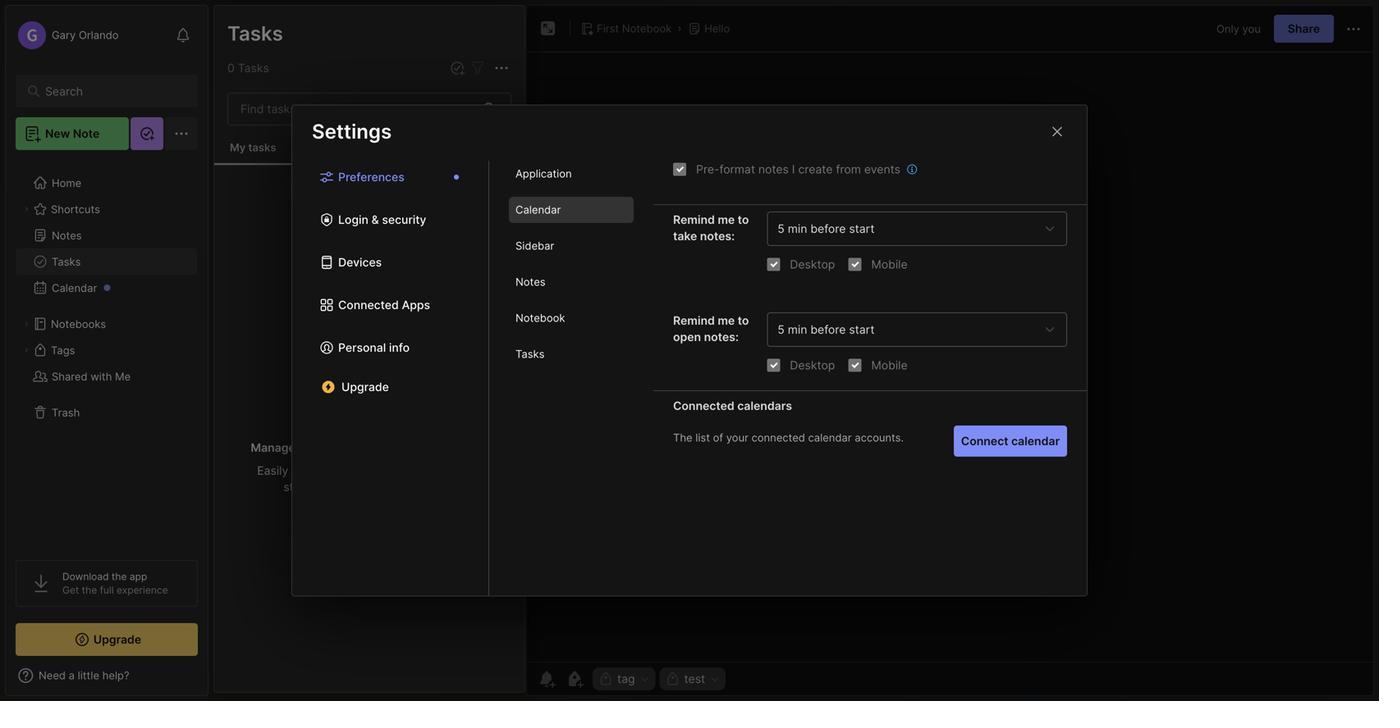 Task type: describe. For each thing, give the bounding box(es) containing it.
download the app get the full experience
[[62, 571, 168, 597]]

Note Editor text field
[[527, 52, 1373, 662]]

take
[[673, 229, 697, 243]]

and inside easily sort by due date, note, or assigned status using this view and more
[[404, 481, 424, 495]]

shared with me link
[[16, 364, 197, 390]]

is
[[255, 132, 263, 144]]

none search field inside main element
[[45, 81, 176, 101]]

new task image
[[449, 60, 465, 76]]

notebook tab
[[509, 305, 634, 332]]

me for remind me to take notes:
[[718, 213, 735, 227]]

tasks inside button
[[248, 141, 276, 154]]

upgrade button inside tab list
[[312, 374, 469, 401]]

open
[[673, 330, 701, 344]]

tasks tab
[[509, 341, 634, 368]]

trash
[[52, 407, 80, 419]]

0
[[227, 61, 235, 75]]

your
[[726, 432, 749, 445]]

tags button
[[16, 337, 197, 364]]

home link
[[16, 170, 198, 196]]

2023 for nov 28, 2023
[[269, 156, 294, 167]]

desktop checkbox for remind me to take notes:
[[767, 258, 780, 271]]

first
[[597, 22, 619, 35]]

more
[[428, 481, 455, 495]]

pre-format notes i create from events
[[696, 163, 901, 176]]

add tag image
[[565, 670, 585, 690]]

note
[[73, 127, 100, 141]]

0 vertical spatial notes
[[237, 60, 267, 74]]

notebook inside button
[[622, 22, 672, 35]]

full
[[100, 585, 114, 597]]

my tasks button
[[214, 132, 292, 165]]

tasks up 2 notes
[[227, 21, 283, 46]]

easily
[[257, 464, 288, 478]]

application tab
[[509, 161, 634, 187]]

tasks inside button
[[52, 256, 81, 268]]

tasks right '0'
[[238, 61, 269, 75]]

calendars
[[737, 399, 792, 413]]

nov for nov 21, 2023
[[231, 259, 249, 270]]

1 horizontal spatial notes
[[227, 21, 283, 45]]

expand tags image
[[21, 346, 31, 355]]

2
[[227, 60, 234, 74]]

trash link
[[16, 400, 197, 426]]

the
[[673, 432, 693, 445]]

calendar for tab list containing application
[[516, 204, 561, 217]]

note,
[[388, 464, 415, 478]]

only you
[[1217, 22, 1261, 35]]

a
[[266, 132, 272, 144]]

Remind me to take notes: field
[[767, 212, 1067, 246]]

&
[[371, 213, 379, 227]]

Search text field
[[45, 84, 176, 99]]

date,
[[357, 464, 384, 478]]

upgrade for upgrade popup button in tab list
[[342, 380, 389, 394]]

connected for connected apps
[[338, 298, 399, 312]]

easily sort by due date, note, or assigned status using this view and more
[[257, 464, 482, 495]]

notes inside tab
[[516, 276, 546, 289]]

tag
[[617, 673, 635, 687]]

Mobile checkbox
[[848, 359, 861, 372]]

view
[[376, 481, 401, 495]]

from
[[836, 163, 861, 176]]

settings
[[312, 119, 392, 144]]

accounts.
[[855, 432, 904, 445]]

organize
[[322, 441, 370, 455]]

notebooks link
[[16, 311, 197, 337]]

sort
[[292, 464, 313, 478]]

1 horizontal spatial the
[[112, 571, 127, 583]]

personal
[[338, 341, 386, 355]]

pre-
[[696, 163, 720, 176]]

connected
[[752, 432, 805, 445]]

0 horizontal spatial calendar
[[808, 432, 852, 445]]

desktop checkbox for remind me to open notes:
[[767, 359, 780, 372]]

Remind me to open notes: field
[[767, 313, 1067, 347]]

0 tasks
[[227, 61, 269, 75]]

notes: for take
[[700, 229, 735, 243]]

Remind me to open notes: text field
[[778, 323, 1038, 337]]

manage
[[251, 441, 295, 455]]

assigned
[[433, 464, 482, 478]]

hello inside button
[[704, 22, 730, 35]]

nov for nov 28, 2023
[[231, 156, 249, 167]]

untitled
[[231, 236, 271, 249]]

sidebar tab
[[509, 233, 634, 259]]

notes tab
[[509, 269, 634, 296]]

mobile for remind me to take notes:
[[871, 258, 908, 272]]

this is a test
[[231, 132, 295, 144]]

tags
[[51, 344, 75, 357]]

nov 21, 2023
[[231, 259, 292, 270]]

21,
[[252, 259, 265, 270]]

notes: for open
[[704, 330, 739, 344]]

shared
[[52, 370, 87, 383]]

first notebook
[[597, 22, 672, 35]]

mobile for remind me to open notes:
[[871, 359, 908, 373]]

create
[[798, 163, 833, 176]]

events
[[864, 163, 901, 176]]

upgrade button inside main element
[[16, 624, 198, 657]]

me
[[115, 370, 131, 383]]

the list of your connected calendar accounts.
[[673, 432, 904, 445]]

remind for take
[[673, 213, 715, 227]]

experience
[[117, 585, 168, 597]]

tab list containing application
[[489, 161, 653, 596]]

connected calendars
[[673, 399, 792, 413]]

my tasks
[[230, 141, 276, 154]]

1 vertical spatial the
[[82, 585, 97, 597]]

preferences
[[338, 170, 405, 184]]

of
[[713, 432, 723, 445]]

test button
[[660, 668, 726, 691]]



Task type: locate. For each thing, give the bounding box(es) containing it.
and down or
[[404, 481, 424, 495]]

get
[[62, 585, 79, 597]]

this
[[231, 132, 252, 144]]

calendar left accounts.
[[808, 432, 852, 445]]

0 horizontal spatial and
[[298, 441, 319, 455]]

shortcuts button
[[16, 196, 197, 222]]

download
[[62, 571, 109, 583]]

share button
[[1274, 15, 1334, 43]]

2 notes
[[227, 60, 267, 74]]

me inside remind me to open notes:
[[718, 314, 735, 328]]

test inside "button"
[[684, 673, 705, 687]]

28,
[[252, 156, 267, 167]]

by
[[317, 464, 330, 478]]

i
[[792, 163, 795, 176]]

2023
[[269, 156, 294, 167], [268, 259, 292, 270]]

upgrade inside main element
[[93, 633, 141, 647]]

2 desktop checkbox from the top
[[767, 359, 780, 372]]

1 desktop from the top
[[790, 258, 835, 272]]

apps
[[402, 298, 430, 312]]

1 horizontal spatial calendar
[[1011, 435, 1060, 449]]

1 horizontal spatial hello
[[704, 22, 730, 35]]

1 horizontal spatial calendar
[[516, 204, 561, 217]]

0 horizontal spatial hello
[[231, 115, 257, 127]]

0 vertical spatial mobile
[[871, 258, 908, 272]]

notebook right the first
[[622, 22, 672, 35]]

the
[[112, 571, 127, 583], [82, 585, 97, 597]]

1 vertical spatial notes:
[[704, 330, 739, 344]]

Desktop checkbox
[[767, 258, 780, 271], [767, 359, 780, 372]]

connected
[[338, 298, 399, 312], [673, 399, 735, 413]]

place
[[458, 441, 488, 455]]

Pre-format notes I create from events checkbox
[[673, 163, 686, 176]]

notes down shortcuts
[[52, 229, 82, 242]]

1 vertical spatial test
[[684, 673, 705, 687]]

app
[[130, 571, 147, 583]]

row group
[[214, 166, 525, 508]]

1 horizontal spatial notes
[[758, 163, 789, 176]]

0 horizontal spatial connected
[[338, 298, 399, 312]]

tasks up calendar button
[[52, 256, 81, 268]]

all
[[406, 441, 419, 455]]

notes link
[[16, 222, 197, 249]]

you
[[1242, 22, 1261, 35]]

1 vertical spatial calendar
[[52, 282, 97, 295]]

0 vertical spatial desktop checkbox
[[767, 258, 780, 271]]

hello
[[704, 22, 730, 35], [231, 115, 257, 127]]

2 mobile from the top
[[871, 359, 908, 373]]

connect
[[961, 435, 1009, 449]]

remind up open
[[673, 314, 715, 328]]

calendar up notebooks
[[52, 282, 97, 295]]

1 vertical spatial desktop
[[790, 359, 835, 373]]

2 vertical spatial notes
[[516, 276, 546, 289]]

notes
[[237, 60, 267, 74], [758, 163, 789, 176]]

login
[[338, 213, 368, 227]]

1 vertical spatial 2023
[[268, 259, 292, 270]]

2023 right the 28,
[[269, 156, 294, 167]]

tasks inside row group
[[373, 441, 403, 455]]

2 desktop from the top
[[790, 359, 835, 373]]

tasks button
[[16, 249, 197, 275]]

or
[[419, 464, 430, 478]]

1 vertical spatial notebook
[[516, 312, 565, 325]]

0 vertical spatial calendar
[[516, 204, 561, 217]]

0 vertical spatial remind
[[673, 213, 715, 227]]

0 horizontal spatial test
[[275, 132, 295, 144]]

tree
[[6, 160, 208, 546]]

0 horizontal spatial calendar
[[52, 282, 97, 295]]

0 vertical spatial tasks
[[248, 141, 276, 154]]

tag button
[[593, 668, 656, 691]]

notes: right 'take'
[[700, 229, 735, 243]]

0 vertical spatial test
[[275, 132, 295, 144]]

login & security
[[338, 213, 426, 227]]

1 vertical spatial notes
[[52, 229, 82, 242]]

the down download
[[82, 585, 97, 597]]

0 horizontal spatial notes
[[237, 60, 267, 74]]

remind me to open notes:
[[673, 314, 749, 344]]

1 horizontal spatial tasks
[[373, 441, 403, 455]]

application
[[516, 168, 572, 180]]

devices
[[338, 256, 382, 270]]

0 vertical spatial connected
[[338, 298, 399, 312]]

in
[[421, 441, 431, 455]]

me for remind me to open notes:
[[718, 314, 735, 328]]

info
[[389, 341, 410, 355]]

remind up 'take'
[[673, 213, 715, 227]]

notes
[[227, 21, 283, 45], [52, 229, 82, 242], [516, 276, 546, 289]]

notes left i
[[758, 163, 789, 176]]

1 vertical spatial upgrade button
[[16, 624, 198, 657]]

2 me from the top
[[718, 314, 735, 328]]

0 vertical spatial and
[[298, 441, 319, 455]]

notes: inside remind me to open notes:
[[704, 330, 739, 344]]

1 mobile from the top
[[871, 258, 908, 272]]

calendar inside button
[[1011, 435, 1060, 449]]

note window element
[[526, 5, 1374, 697]]

to inside remind me to take notes:
[[738, 213, 749, 227]]

1 remind from the top
[[673, 213, 715, 227]]

1 horizontal spatial notebook
[[622, 22, 672, 35]]

1 nov from the top
[[231, 156, 249, 167]]

me inside remind me to take notes:
[[718, 213, 735, 227]]

0 vertical spatial desktop
[[790, 258, 835, 272]]

notebook up tasks tab
[[516, 312, 565, 325]]

1 vertical spatial to
[[738, 314, 749, 328]]

calendar tab
[[509, 197, 634, 223]]

2 tab list from the left
[[489, 161, 653, 596]]

1 me from the top
[[718, 213, 735, 227]]

calendar for calendar button
[[52, 282, 97, 295]]

main element
[[0, 0, 213, 702]]

to inside remind me to open notes:
[[738, 314, 749, 328]]

upgrade inside tab list
[[342, 380, 389, 394]]

share
[[1288, 22, 1320, 36]]

notes: right open
[[704, 330, 739, 344]]

tasks
[[248, 141, 276, 154], [373, 441, 403, 455]]

0 vertical spatial 2023
[[269, 156, 294, 167]]

0 horizontal spatial upgrade button
[[16, 624, 198, 657]]

tab list containing preferences
[[292, 161, 489, 596]]

nov down my
[[231, 156, 249, 167]]

security
[[382, 213, 426, 227]]

2 to from the top
[[738, 314, 749, 328]]

2 remind from the top
[[673, 314, 715, 328]]

0 vertical spatial upgrade button
[[312, 374, 469, 401]]

add a reminder image
[[537, 670, 557, 690]]

this
[[353, 481, 373, 495]]

1 to from the top
[[738, 213, 749, 227]]

1 tab list from the left
[[292, 161, 489, 596]]

home
[[52, 177, 81, 189]]

expand note image
[[539, 19, 558, 39]]

with
[[90, 370, 112, 383]]

new note
[[45, 127, 100, 141]]

desktop left mobile checkbox
[[790, 359, 835, 373]]

tab list
[[292, 161, 489, 596], [489, 161, 653, 596]]

row group containing manage and organize tasks all in one place
[[214, 166, 525, 508]]

Remind me to take notes: text field
[[778, 222, 1038, 236]]

desktop left mobile option
[[790, 258, 835, 272]]

0 vertical spatial notes:
[[700, 229, 735, 243]]

notes down sidebar
[[516, 276, 546, 289]]

to for remind me to take notes:
[[738, 213, 749, 227]]

mobile right mobile checkbox
[[871, 359, 908, 373]]

calendar
[[808, 432, 852, 445], [1011, 435, 1060, 449]]

1 horizontal spatial and
[[404, 481, 424, 495]]

test right a at left
[[275, 132, 295, 144]]

remind for open
[[673, 314, 715, 328]]

1 vertical spatial mobile
[[871, 359, 908, 373]]

tasks
[[227, 21, 283, 46], [238, 61, 269, 75], [52, 256, 81, 268], [516, 348, 545, 361]]

1 desktop checkbox from the top
[[767, 258, 780, 271]]

0 vertical spatial upgrade
[[342, 380, 389, 394]]

connected inside tab list
[[338, 298, 399, 312]]

1 vertical spatial me
[[718, 314, 735, 328]]

connected up personal info
[[338, 298, 399, 312]]

using
[[320, 481, 349, 495]]

2 nov from the top
[[231, 259, 249, 270]]

and up sort
[[298, 441, 319, 455]]

calendar button
[[16, 275, 197, 301]]

1 vertical spatial remind
[[673, 314, 715, 328]]

notebook
[[622, 22, 672, 35], [516, 312, 565, 325]]

to
[[738, 213, 749, 227], [738, 314, 749, 328]]

first notebook button
[[577, 17, 675, 40]]

desktop checkbox up calendars
[[767, 359, 780, 372]]

nov
[[231, 156, 249, 167], [231, 259, 249, 270]]

1 vertical spatial notes
[[758, 163, 789, 176]]

1 horizontal spatial test
[[684, 673, 705, 687]]

1 vertical spatial nov
[[231, 259, 249, 270]]

2023 right 21,
[[268, 259, 292, 270]]

connected up list
[[673, 399, 735, 413]]

my
[[230, 141, 246, 154]]

tree inside main element
[[6, 160, 208, 546]]

notes:
[[700, 229, 735, 243], [704, 330, 739, 344]]

and
[[298, 441, 319, 455], [404, 481, 424, 495]]

calendar inside button
[[52, 282, 97, 295]]

nov left 21,
[[231, 259, 249, 270]]

0 horizontal spatial notes
[[52, 229, 82, 242]]

shortcuts
[[51, 203, 100, 216]]

upgrade button down full at the left bottom of the page
[[16, 624, 198, 657]]

1 vertical spatial and
[[404, 481, 424, 495]]

2 horizontal spatial notes
[[516, 276, 546, 289]]

connected apps
[[338, 298, 430, 312]]

desktop checkbox left mobile option
[[767, 258, 780, 271]]

notes inside tree
[[52, 229, 82, 242]]

mobile right mobile option
[[871, 258, 908, 272]]

upgrade for upgrade popup button inside the main element
[[93, 633, 141, 647]]

notes: inside remind me to take notes:
[[700, 229, 735, 243]]

None search field
[[45, 81, 176, 101]]

connect calendar
[[961, 435, 1060, 449]]

calendar inside tab
[[516, 204, 561, 217]]

notes up 2 notes
[[227, 21, 283, 45]]

only
[[1217, 22, 1239, 35]]

1 vertical spatial desktop checkbox
[[767, 359, 780, 372]]

calendar right connect
[[1011, 435, 1060, 449]]

notebooks
[[51, 318, 106, 331]]

to for remind me to open notes:
[[738, 314, 749, 328]]

0 vertical spatial to
[[738, 213, 749, 227]]

Find tasks… text field
[[231, 96, 474, 123]]

expand notebooks image
[[21, 319, 31, 329]]

calendar up sidebar
[[516, 204, 561, 217]]

0 vertical spatial notes
[[227, 21, 283, 45]]

desktop for remind me to take notes:
[[790, 258, 835, 272]]

upgrade down full at the left bottom of the page
[[93, 633, 141, 647]]

manage and organize tasks all in one place
[[251, 441, 488, 455]]

0 vertical spatial the
[[112, 571, 127, 583]]

desktop
[[790, 258, 835, 272], [790, 359, 835, 373]]

1 vertical spatial connected
[[673, 399, 735, 413]]

upgrade down 'personal'
[[342, 380, 389, 394]]

tasks inside tab
[[516, 348, 545, 361]]

personal info
[[338, 341, 410, 355]]

notes right '0'
[[237, 60, 267, 74]]

0 vertical spatial me
[[718, 213, 735, 227]]

1 horizontal spatial upgrade button
[[312, 374, 469, 401]]

remind inside remind me to take notes:
[[673, 213, 715, 227]]

1 vertical spatial hello
[[231, 115, 257, 127]]

1 horizontal spatial upgrade
[[342, 380, 389, 394]]

me
[[718, 213, 735, 227], [718, 314, 735, 328]]

desktop for remind me to open notes:
[[790, 359, 835, 373]]

notebook inside tab
[[516, 312, 565, 325]]

1 vertical spatial tasks
[[373, 441, 403, 455]]

calendar
[[516, 204, 561, 217], [52, 282, 97, 295]]

due
[[333, 464, 354, 478]]

test right the tag
[[684, 673, 705, 687]]

Mobile checkbox
[[848, 258, 861, 271]]

0 vertical spatial nov
[[231, 156, 249, 167]]

list
[[696, 432, 710, 445]]

2023 for nov 21, 2023
[[268, 259, 292, 270]]

upgrade button
[[312, 374, 469, 401], [16, 624, 198, 657]]

0 horizontal spatial upgrade
[[93, 633, 141, 647]]

tasks down notebook tab on the top of the page
[[516, 348, 545, 361]]

upgrade button down info
[[312, 374, 469, 401]]

connected for connected calendars
[[673, 399, 735, 413]]

shared with me
[[52, 370, 131, 383]]

0 horizontal spatial tasks
[[248, 141, 276, 154]]

nov 28, 2023
[[231, 156, 294, 167]]

0 vertical spatial notebook
[[622, 22, 672, 35]]

1 vertical spatial upgrade
[[93, 633, 141, 647]]

connect calendar button
[[954, 426, 1067, 457]]

one
[[434, 441, 455, 455]]

1 horizontal spatial connected
[[673, 399, 735, 413]]

remind
[[673, 213, 715, 227], [673, 314, 715, 328]]

0 horizontal spatial notebook
[[516, 312, 565, 325]]

0 horizontal spatial the
[[82, 585, 97, 597]]

tree containing home
[[6, 160, 208, 546]]

close image
[[1048, 122, 1067, 142]]

remind inside remind me to open notes:
[[673, 314, 715, 328]]

format
[[720, 163, 755, 176]]

the up full at the left bottom of the page
[[112, 571, 127, 583]]

0 vertical spatial hello
[[704, 22, 730, 35]]



Task type: vqa. For each thing, say whether or not it's contained in the screenshot.
the left test
yes



